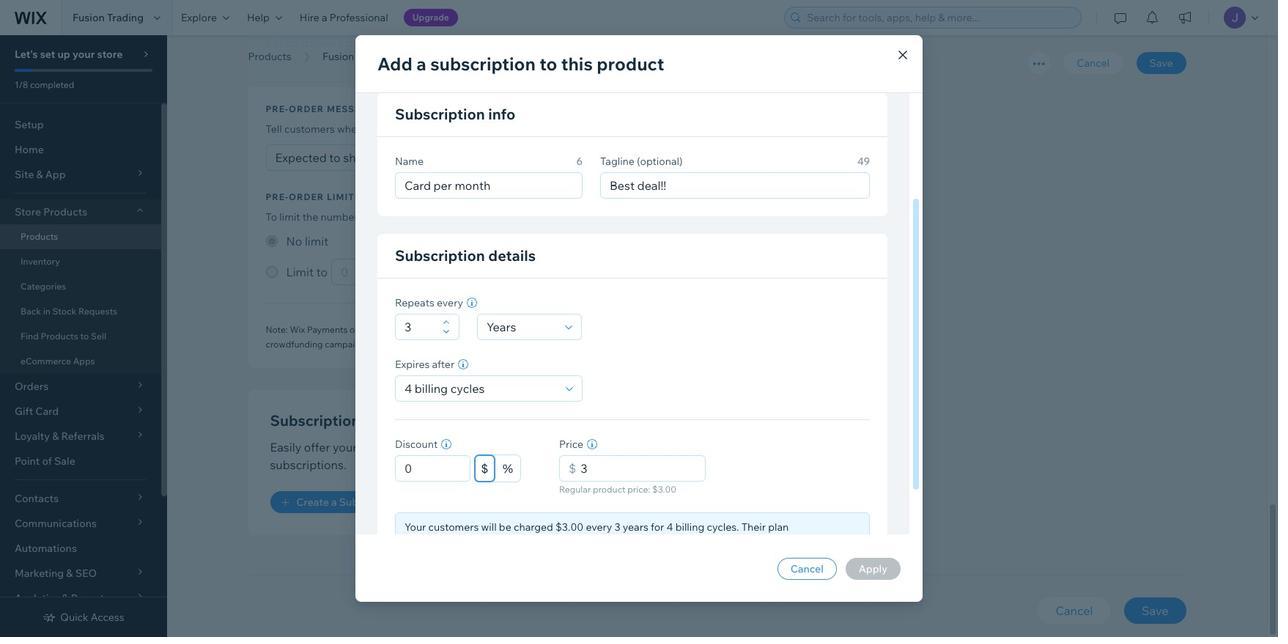 Task type: describe. For each thing, give the bounding box(es) containing it.
product inside let customers buy this product before it's released or when it's out of stock. learn about pre-order
[[392, 36, 436, 50]]

plan
[[769, 521, 789, 534]]

0 vertical spatial cancel
[[1077, 56, 1110, 70]]

products up inventory
[[21, 231, 58, 242]]

shipped
[[458, 123, 497, 136]]

regular product price: $3.00
[[559, 484, 677, 495]]

learn how link
[[693, 211, 742, 224]]

a for subscription
[[417, 53, 427, 75]]

2 vertical spatial cancel button
[[1038, 598, 1111, 624]]

option group inside subscriptions form
[[266, 233, 845, 286]]

only
[[350, 324, 367, 335]]

trading
[[107, 11, 144, 24]]

point
[[15, 455, 40, 468]]

price
[[559, 438, 584, 451]]

upgrade
[[413, 12, 449, 23]]

delivered
[[547, 324, 585, 335]]

0 vertical spatial limit
[[327, 192, 355, 203]]

1 horizontal spatial $
[[569, 461, 576, 476]]

store products
[[15, 205, 87, 218]]

0 vertical spatial save
[[1150, 56, 1173, 70]]

let's set up your store
[[15, 48, 123, 61]]

of right months
[[658, 324, 666, 335]]

sell
[[91, 331, 106, 342]]

orders
[[425, 324, 451, 335]]

cycles.
[[707, 521, 739, 534]]

fusion for fusion trading
[[73, 11, 105, 24]]

info
[[489, 105, 516, 123]]

Search for tools, apps, help & more... field
[[803, 7, 1077, 28]]

store
[[97, 48, 123, 61]]

1 horizontal spatial learn
[[693, 211, 720, 224]]

expire
[[423, 534, 452, 548]]

expires after
[[395, 358, 455, 371]]

point of sale link
[[0, 449, 161, 474]]

your customers will be charged $3.00 every 3 years for 4 billing cycles. their plan will expire after 12 years.
[[405, 521, 789, 548]]

pre- inside let customers buy this product before it's released or when it's out of stock. learn about pre-order
[[334, 53, 356, 68]]

ecommerce apps link
[[0, 349, 161, 374]]

e.g., Coffee of the Month field
[[400, 173, 578, 198]]

when inside note: wix payments only supports pre-orders when the products are delivered within 12 months of the purchase date, and are not part of a crowdfunding campaign.
[[453, 324, 475, 335]]

of inside let customers buy this product before it's released or when it's out of stock. learn about pre-order
[[629, 36, 640, 50]]

discount
[[395, 438, 438, 451]]

up
[[58, 48, 70, 61]]

subscription inside create a subscription button
[[339, 496, 401, 509]]

create a subscription button
[[270, 492, 414, 514]]

your inside sidebar element
[[73, 48, 95, 61]]

sale
[[54, 455, 75, 468]]

1 vertical spatial save button
[[1125, 598, 1187, 624]]

help
[[247, 11, 270, 24]]

let's
[[15, 48, 38, 61]]

subscription details
[[395, 246, 536, 265]]

% button
[[496, 455, 521, 482]]

add a subscription to this product
[[378, 53, 665, 75]]

date,
[[724, 324, 744, 335]]

set
[[40, 48, 55, 61]]

tagline
[[600, 155, 635, 168]]

note:
[[266, 324, 288, 335]]

price:
[[628, 484, 651, 495]]

products inside subscriptions form
[[248, 50, 292, 63]]

number
[[321, 211, 358, 224]]

let customers buy this product before it's released or when it's out of stock. learn about pre-order
[[266, 36, 675, 68]]

0 vertical spatial $3.00
[[653, 484, 677, 495]]

years.
[[492, 534, 520, 548]]

be inside subscriptions form
[[444, 123, 456, 136]]

0 vertical spatial select field
[[482, 315, 561, 339]]

inventory.
[[644, 211, 691, 224]]

message
[[327, 104, 375, 115]]

access
[[91, 611, 124, 624]]

fusion for fusion toy
[[323, 50, 354, 63]]

order inside let customers buy this product before it's released or when it's out of stock. learn about pre-order
[[356, 53, 386, 68]]

find products to sell
[[21, 331, 106, 342]]

point of sale
[[15, 455, 75, 468]]

part
[[794, 324, 811, 335]]

2 horizontal spatial pre-
[[461, 211, 481, 224]]

repeats every
[[395, 296, 463, 309]]

offer
[[304, 440, 330, 455]]

and
[[746, 324, 762, 335]]

(optional)
[[637, 155, 683, 168]]

2 are from the left
[[764, 324, 777, 335]]

learn about pre-order link
[[266, 52, 386, 69]]

years
[[623, 521, 649, 534]]

1 it's from the left
[[477, 36, 492, 50]]

0 horizontal spatial when
[[337, 123, 363, 136]]

stock.
[[643, 36, 675, 50]]

1 vertical spatial cancel
[[791, 562, 824, 576]]

quick access button
[[43, 611, 124, 624]]

store
[[15, 205, 41, 218]]

customers for buy
[[286, 36, 344, 50]]

customers for will
[[429, 521, 479, 534]]

supports
[[369, 324, 406, 335]]

for inside subscriptions form
[[445, 211, 459, 224]]

to
[[266, 211, 277, 224]]

1 vertical spatial limit
[[280, 211, 300, 224]]

ecommerce
[[21, 356, 71, 367]]

setup link
[[0, 112, 161, 137]]

out
[[608, 36, 626, 50]]

4
[[667, 521, 673, 534]]

0 vertical spatial every
[[437, 296, 463, 309]]

before
[[438, 36, 474, 50]]

pre- inside note: wix payments only supports pre-orders when the products are delivered within 12 months of the purchase date, and are not part of a crowdfunding campaign.
[[408, 324, 425, 335]]

0 horizontal spatial the
[[303, 211, 319, 224]]

help button
[[238, 0, 291, 35]]

1 are from the left
[[532, 324, 545, 335]]

tracking
[[535, 211, 575, 224]]

available
[[401, 211, 443, 224]]

note: wix payments only supports pre-orders when the products are delivered within 12 months of the purchase date, and are not part of a crowdfunding campaign.
[[266, 324, 828, 350]]

name
[[395, 155, 424, 168]]

crowdfunding
[[266, 339, 323, 350]]

recurring
[[438, 440, 488, 455]]

in
[[43, 306, 51, 317]]

0 vertical spatial after
[[432, 358, 455, 371]]

1 vertical spatial cancel button
[[778, 558, 837, 580]]

with
[[521, 440, 544, 455]]

pre-order limit
[[266, 192, 355, 203]]

automations link
[[0, 536, 161, 561]]

sidebar element
[[0, 35, 167, 637]]

home link
[[0, 137, 161, 162]]

of inside sidebar element
[[42, 455, 52, 468]]

$3.00 inside your customers will be charged $3.00 every 3 years for 4 billing cycles. their plan will expire after 12 years.
[[556, 521, 584, 534]]

products inside "dropdown button"
[[43, 205, 87, 218]]

easily offer your products on a recurring basis with subscriptions.
[[270, 440, 544, 472]]

setup
[[15, 118, 44, 131]]

apps
[[73, 356, 95, 367]]

or for shipped
[[499, 123, 509, 136]]

find
[[21, 331, 39, 342]]

automations
[[15, 542, 77, 555]]

hire
[[300, 11, 320, 24]]

0 vertical spatial cancel button
[[1064, 52, 1123, 74]]

3
[[615, 521, 621, 534]]

completed
[[30, 79, 74, 90]]

learn inside let customers buy this product before it's released or when it's out of stock. learn about pre-order
[[266, 53, 297, 68]]



Task type: locate. For each thing, give the bounding box(es) containing it.
subscription for subscription info
[[395, 105, 485, 123]]

inventory
[[21, 256, 60, 267]]

a right on
[[429, 440, 435, 455]]

wix
[[290, 324, 305, 335]]

product down out
[[597, 53, 665, 75]]

subscription right create
[[339, 496, 401, 509]]

0 horizontal spatial $
[[482, 462, 488, 475]]

customers
[[286, 36, 344, 50], [284, 123, 335, 136], [429, 521, 479, 534]]

the down pre-order limit
[[303, 211, 319, 224]]

a right part
[[823, 324, 828, 335]]

released
[[495, 36, 541, 50]]

1 0 number field from the left
[[400, 456, 466, 481]]

$3.00 right the charged
[[556, 521, 584, 534]]

product up add
[[392, 36, 436, 50]]

fusion left trading
[[73, 11, 105, 24]]

repeats
[[395, 296, 435, 309]]

a inside 'link'
[[322, 11, 327, 24]]

when down "message" at the left top
[[337, 123, 363, 136]]

customers for when
[[284, 123, 335, 136]]

12 inside your customers will be charged $3.00 every 3 years for 4 billing cycles. their plan will expire after 12 years.
[[479, 534, 489, 548]]

order left "message" at the left top
[[289, 104, 324, 115]]

customers down "pre-order message"
[[284, 123, 335, 136]]

1 vertical spatial be
[[499, 521, 512, 534]]

it's
[[477, 36, 492, 50], [590, 36, 605, 50]]

2 vertical spatial will
[[405, 534, 420, 548]]

0 vertical spatial 12
[[614, 324, 623, 335]]

start
[[511, 211, 533, 224]]

of right out
[[629, 36, 640, 50]]

$
[[569, 461, 576, 476], [482, 462, 488, 475]]

1 vertical spatial 12
[[479, 534, 489, 548]]

this inside let customers buy this product before it's released or when it's out of stock. learn about pre-order
[[369, 36, 390, 50]]

fusion inside subscriptions form
[[323, 50, 354, 63]]

products
[[248, 50, 292, 63], [43, 205, 87, 218], [21, 231, 58, 242], [41, 331, 78, 342]]

every left "3" at the bottom left of page
[[586, 521, 612, 534]]

0 horizontal spatial to
[[80, 331, 89, 342]]

products inside easily offer your products on a recurring basis with subscriptions.
[[360, 440, 409, 455]]

0 vertical spatial when
[[558, 36, 588, 50]]

your
[[73, 48, 95, 61], [333, 440, 357, 455]]

49
[[858, 155, 870, 168]]

1 horizontal spatial products
[[493, 324, 530, 335]]

every up orders
[[437, 296, 463, 309]]

products left "delivered"
[[493, 324, 530, 335]]

tell customers when this product will be shipped or delivered.
[[266, 123, 559, 136]]

hire a professional
[[300, 11, 388, 24]]

pre- for to limit the number of items available for pre-order, start tracking this product's inventory.
[[266, 192, 289, 203]]

pre- left toy
[[334, 53, 356, 68]]

or for released
[[544, 36, 555, 50]]

1 horizontal spatial are
[[764, 324, 777, 335]]

0 vertical spatial pre-
[[334, 53, 356, 68]]

be up years.
[[499, 521, 512, 534]]

fusion trading
[[73, 11, 144, 24]]

will
[[426, 123, 441, 136], [481, 521, 497, 534], [405, 534, 420, 548]]

2 vertical spatial order
[[289, 192, 324, 203]]

of left items
[[361, 211, 370, 224]]

ecommerce apps
[[21, 356, 95, 367]]

1 vertical spatial every
[[586, 521, 612, 534]]

for left the 4
[[651, 521, 665, 534]]

6
[[577, 155, 583, 168]]

option group
[[266, 233, 845, 286]]

0 vertical spatial pre-
[[266, 104, 289, 115]]

0 number field
[[400, 456, 466, 481], [576, 456, 701, 481]]

a for subscription
[[331, 496, 337, 509]]

subscription down available
[[395, 246, 485, 265]]

toy
[[357, 50, 374, 63]]

order up number
[[289, 192, 324, 203]]

1 vertical spatial when
[[337, 123, 363, 136]]

0 horizontal spatial pre-
[[334, 53, 356, 68]]

subscription
[[395, 105, 485, 123], [395, 246, 485, 265], [339, 496, 401, 509]]

to
[[540, 53, 558, 75], [80, 331, 89, 342]]

$ button
[[475, 455, 495, 482]]

2 vertical spatial customers
[[429, 521, 479, 534]]

2 vertical spatial cancel
[[1056, 604, 1093, 618]]

regular
[[559, 484, 591, 495]]

to limit the number of items available for pre-order, start tracking this product's inventory. learn how
[[266, 211, 742, 224]]

order down the buy at the top left of page
[[356, 53, 386, 68]]

first time_stores_subsciptions and reccuring orders_calender and box copy image
[[683, 426, 841, 500]]

1 horizontal spatial limit
[[327, 192, 355, 203]]

hire a professional link
[[291, 0, 397, 35]]

be inside your customers will be charged $3.00 every 3 years for 4 billing cycles. their plan will expire after 12 years.
[[499, 521, 512, 534]]

save
[[1150, 56, 1173, 70], [1142, 604, 1169, 618]]

products right store
[[43, 205, 87, 218]]

0 horizontal spatial every
[[437, 296, 463, 309]]

1 vertical spatial save
[[1142, 604, 1169, 618]]

subscription for subscription details
[[395, 246, 485, 265]]

0 number field down on
[[400, 456, 466, 481]]

1 pre- from the top
[[266, 104, 289, 115]]

1/8
[[15, 79, 28, 90]]

categories
[[21, 281, 66, 292]]

0 vertical spatial learn
[[266, 53, 297, 68]]

0 horizontal spatial will
[[405, 534, 420, 548]]

0 vertical spatial products
[[493, 324, 530, 335]]

pre- for tell customers when this product will be shipped or delivered.
[[266, 104, 289, 115]]

back
[[21, 306, 41, 317]]

purchase
[[684, 324, 722, 335]]

after right expire
[[454, 534, 476, 548]]

1 horizontal spatial when
[[453, 324, 475, 335]]

billing
[[676, 521, 705, 534]]

0 horizontal spatial learn
[[266, 53, 297, 68]]

customers inside let customers buy this product before it's released or when it's out of stock. learn about pre-order
[[286, 36, 344, 50]]

be
[[444, 123, 456, 136], [499, 521, 512, 534]]

subscription info
[[395, 105, 516, 123]]

on
[[412, 440, 426, 455]]

1/8 completed
[[15, 79, 74, 90]]

select field down details
[[482, 315, 561, 339]]

1 vertical spatial for
[[651, 521, 665, 534]]

12 right within
[[614, 324, 623, 335]]

1 horizontal spatial it's
[[590, 36, 605, 50]]

2 horizontal spatial will
[[481, 521, 497, 534]]

1 horizontal spatial will
[[426, 123, 441, 136]]

fusion left toy
[[323, 50, 354, 63]]

details
[[489, 246, 536, 265]]

a right add
[[417, 53, 427, 75]]

0 number field up price:
[[576, 456, 701, 481]]

order for to limit the number of items available for pre-order, start tracking this product's inventory.
[[289, 192, 324, 203]]

0 horizontal spatial fusion
[[73, 11, 105, 24]]

after inside your customers will be charged $3.00 every 3 years for 4 billing cycles. their plan will expire after 12 years.
[[454, 534, 476, 548]]

products down help button
[[248, 50, 292, 63]]

None text field
[[400, 315, 438, 339]]

0 horizontal spatial 12
[[479, 534, 489, 548]]

1 vertical spatial after
[[454, 534, 476, 548]]

0 vertical spatial for
[[445, 211, 459, 224]]

customers up expire
[[429, 521, 479, 534]]

0 horizontal spatial $3.00
[[556, 521, 584, 534]]

their
[[742, 521, 766, 534]]

%
[[502, 462, 514, 475]]

a right create
[[331, 496, 337, 509]]

1 horizontal spatial fusion
[[323, 50, 354, 63]]

explore
[[181, 11, 217, 24]]

your
[[405, 521, 426, 534]]

1 vertical spatial fusion
[[323, 50, 354, 63]]

pre- up to
[[266, 192, 289, 203]]

items
[[373, 211, 399, 224]]

your right up
[[73, 48, 95, 61]]

how
[[722, 211, 742, 224]]

1 horizontal spatial $3.00
[[653, 484, 677, 495]]

basis
[[490, 440, 518, 455]]

0 horizontal spatial are
[[532, 324, 545, 335]]

Tell customers when this product will be shipped or delivered. field
[[271, 146, 840, 170]]

products link down store products
[[0, 224, 161, 249]]

pre- down the e.g., coffee of the month "field" at the left of page
[[461, 211, 481, 224]]

2 horizontal spatial the
[[668, 324, 682, 335]]

or right released on the left top of the page
[[544, 36, 555, 50]]

create a subscription
[[297, 496, 401, 509]]

0 vertical spatial subscription
[[395, 105, 485, 123]]

will left 'shipped'
[[426, 123, 441, 136]]

select field down expires after
[[400, 376, 562, 401]]

campaign.
[[325, 339, 368, 350]]

1 vertical spatial products
[[360, 440, 409, 455]]

1 vertical spatial customers
[[284, 123, 335, 136]]

be left 'shipped'
[[444, 123, 456, 136]]

to left sell
[[80, 331, 89, 342]]

to inside sidebar element
[[80, 331, 89, 342]]

your right the offer at the bottom left of the page
[[333, 440, 357, 455]]

subscriptions form
[[167, 0, 1279, 637]]

for right available
[[445, 211, 459, 224]]

order for tell customers when this product will be shipped or delivered.
[[289, 104, 324, 115]]

quick
[[60, 611, 88, 624]]

or right 'shipped'
[[499, 123, 509, 136]]

learn left how
[[693, 211, 720, 224]]

for
[[445, 211, 459, 224], [651, 521, 665, 534]]

of
[[629, 36, 640, 50], [361, 211, 370, 224], [658, 324, 666, 335], [813, 324, 821, 335], [42, 455, 52, 468]]

or inside let customers buy this product before it's released or when it's out of stock. learn about pre-order
[[544, 36, 555, 50]]

customers up about
[[286, 36, 344, 50]]

limit right to
[[280, 211, 300, 224]]

0 vertical spatial save button
[[1137, 52, 1187, 74]]

0 vertical spatial will
[[426, 123, 441, 136]]

the right orders
[[477, 324, 491, 335]]

$3.00 right price:
[[653, 484, 677, 495]]

0 horizontal spatial or
[[499, 123, 509, 136]]

subscriptions.
[[270, 458, 347, 472]]

your inside easily offer your products on a recurring basis with subscriptions.
[[333, 440, 357, 455]]

cancel
[[1077, 56, 1110, 70], [791, 562, 824, 576], [1056, 604, 1093, 618]]

the
[[303, 211, 319, 224], [477, 324, 491, 335], [668, 324, 682, 335]]

delivered.
[[512, 123, 559, 136]]

professional
[[330, 11, 388, 24]]

1 vertical spatial pre-
[[266, 192, 289, 203]]

$ left %
[[482, 462, 488, 475]]

0 horizontal spatial be
[[444, 123, 456, 136]]

payments
[[307, 324, 348, 335]]

0 horizontal spatial it's
[[477, 36, 492, 50]]

1 horizontal spatial or
[[544, 36, 555, 50]]

customers inside your customers will be charged $3.00 every 3 years for 4 billing cycles. their plan will expire after 12 years.
[[429, 521, 479, 534]]

$ inside button
[[482, 462, 488, 475]]

product's
[[597, 211, 642, 224]]

a inside easily offer your products on a recurring basis with subscriptions.
[[429, 440, 435, 455]]

a inside button
[[331, 496, 337, 509]]

1 horizontal spatial for
[[651, 521, 665, 534]]

are left "delivered"
[[532, 324, 545, 335]]

12 inside note: wix payments only supports pre-orders when the products are delivered within 12 months of the purchase date, and are not part of a crowdfunding campaign.
[[614, 324, 623, 335]]

home
[[15, 143, 44, 156]]

add
[[378, 53, 413, 75]]

are left 'not'
[[764, 324, 777, 335]]

2 vertical spatial when
[[453, 324, 475, 335]]

limit up number
[[327, 192, 355, 203]]

products inside note: wix payments only supports pre-orders when the products are delivered within 12 months of the purchase date, and are not part of a crowdfunding campaign.
[[493, 324, 530, 335]]

1 vertical spatial products link
[[0, 224, 161, 249]]

1 vertical spatial to
[[80, 331, 89, 342]]

pre- up tell
[[266, 104, 289, 115]]

0 horizontal spatial for
[[445, 211, 459, 224]]

when left out
[[558, 36, 588, 50]]

to down released on the left top of the page
[[540, 53, 558, 75]]

products link
[[241, 49, 299, 64], [0, 224, 161, 249]]

find products to sell link
[[0, 324, 161, 349]]

or
[[544, 36, 555, 50], [499, 123, 509, 136]]

product left price:
[[593, 484, 626, 495]]

2 vertical spatial subscription
[[339, 496, 401, 509]]

0 vertical spatial or
[[544, 36, 555, 50]]

2 vertical spatial pre-
[[408, 324, 425, 335]]

requests
[[78, 306, 117, 317]]

every inside your customers will be charged $3.00 every 3 years for 4 billing cycles. their plan will expire after 12 years.
[[586, 521, 612, 534]]

when
[[558, 36, 588, 50], [337, 123, 363, 136], [453, 324, 475, 335]]

1 horizontal spatial 12
[[614, 324, 623, 335]]

will inside subscriptions form
[[426, 123, 441, 136]]

0 vertical spatial products link
[[241, 49, 299, 64]]

e.g., Subscribe & save 15% field
[[606, 173, 865, 198]]

0 vertical spatial be
[[444, 123, 456, 136]]

1 horizontal spatial products link
[[241, 49, 299, 64]]

it's left out
[[590, 36, 605, 50]]

the left purchase
[[668, 324, 682, 335]]

12 left years.
[[479, 534, 489, 548]]

back in stock requests link
[[0, 299, 161, 324]]

0 vertical spatial to
[[540, 53, 558, 75]]

charged
[[514, 521, 553, 534]]

when inside let customers buy this product before it's released or when it's out of stock. learn about pre-order
[[558, 36, 588, 50]]

1 horizontal spatial the
[[477, 324, 491, 335]]

of left sale
[[42, 455, 52, 468]]

1 horizontal spatial every
[[586, 521, 612, 534]]

1 vertical spatial select field
[[400, 376, 562, 401]]

1 horizontal spatial to
[[540, 53, 558, 75]]

1 vertical spatial $3.00
[[556, 521, 584, 534]]

1 horizontal spatial be
[[499, 521, 512, 534]]

for inside your customers will be charged $3.00 every 3 years for 4 billing cycles. their plan will expire after 12 years.
[[651, 521, 665, 534]]

2 0 number field from the left
[[576, 456, 701, 481]]

0 vertical spatial fusion
[[73, 11, 105, 24]]

it's up subscription
[[477, 36, 492, 50]]

products up ecommerce apps
[[41, 331, 78, 342]]

tagline (optional)
[[600, 155, 683, 168]]

pre- down repeats
[[408, 324, 425, 335]]

1 vertical spatial will
[[481, 521, 497, 534]]

0 vertical spatial order
[[356, 53, 386, 68]]

1 vertical spatial order
[[289, 104, 324, 115]]

1 vertical spatial pre-
[[461, 211, 481, 224]]

1 vertical spatial your
[[333, 440, 357, 455]]

product up name
[[385, 123, 423, 136]]

1 horizontal spatial 0 number field
[[576, 456, 701, 481]]

0 horizontal spatial products
[[360, 440, 409, 455]]

0 horizontal spatial limit
[[280, 211, 300, 224]]

a right the hire
[[322, 11, 327, 24]]

of right part
[[813, 324, 821, 335]]

a inside note: wix payments only supports pre-orders when the products are delivered within 12 months of the purchase date, and are not part of a crowdfunding campaign.
[[823, 324, 828, 335]]

0 horizontal spatial your
[[73, 48, 95, 61]]

1 horizontal spatial your
[[333, 440, 357, 455]]

0 horizontal spatial products link
[[0, 224, 161, 249]]

cancel button
[[1064, 52, 1123, 74], [778, 558, 837, 580], [1038, 598, 1111, 624]]

0 vertical spatial customers
[[286, 36, 344, 50]]

2 horizontal spatial when
[[558, 36, 588, 50]]

1 vertical spatial learn
[[693, 211, 720, 224]]

when right orders
[[453, 324, 475, 335]]

products left on
[[360, 440, 409, 455]]

products link down help button
[[241, 49, 299, 64]]

2 pre- from the top
[[266, 192, 289, 203]]

will down your
[[405, 534, 420, 548]]

learn down let
[[266, 53, 297, 68]]

will up years.
[[481, 521, 497, 534]]

categories link
[[0, 274, 161, 299]]

tell
[[266, 123, 282, 136]]

fusion
[[73, 11, 105, 24], [323, 50, 354, 63]]

subscription up name
[[395, 105, 485, 123]]

$ up regular
[[569, 461, 576, 476]]

0 vertical spatial your
[[73, 48, 95, 61]]

pre-
[[334, 53, 356, 68], [461, 211, 481, 224], [408, 324, 425, 335]]

order
[[356, 53, 386, 68], [289, 104, 324, 115], [289, 192, 324, 203]]

Select field
[[482, 315, 561, 339], [400, 376, 562, 401]]

after right expires
[[432, 358, 455, 371]]

a for professional
[[322, 11, 327, 24]]

2 it's from the left
[[590, 36, 605, 50]]



Task type: vqa. For each thing, say whether or not it's contained in the screenshot.
bottom services
no



